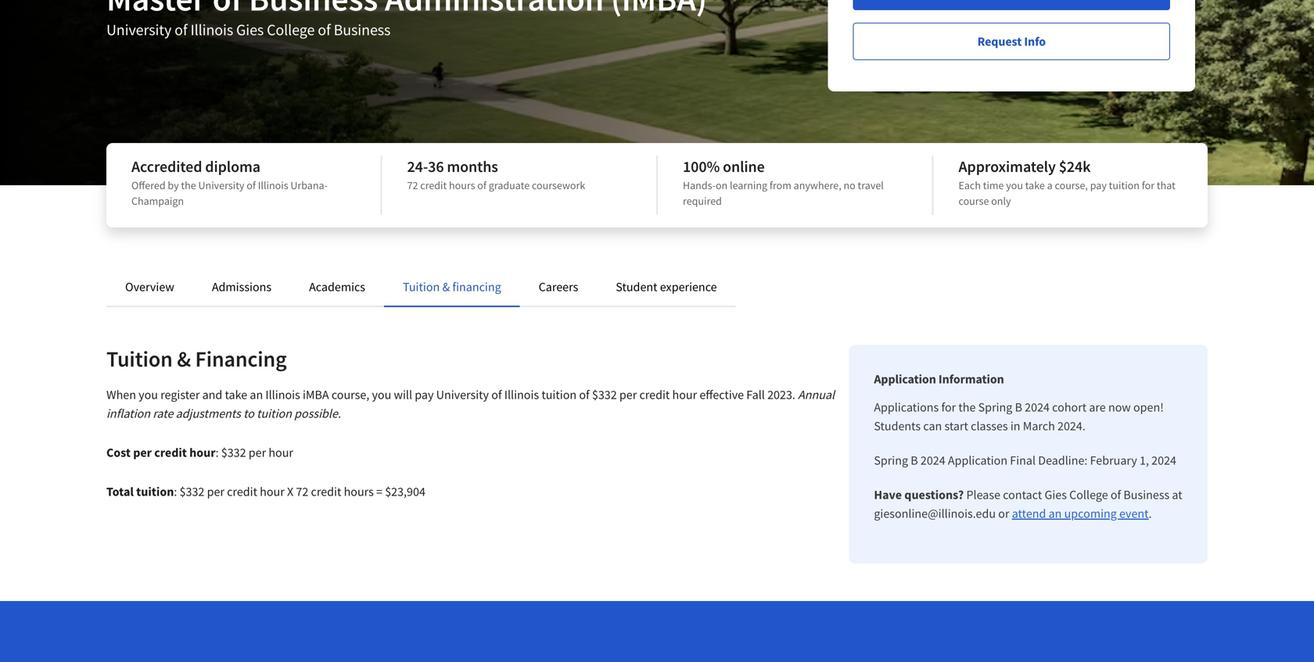 Task type: describe. For each thing, give the bounding box(es) containing it.
2 vertical spatial university
[[436, 387, 489, 403]]

student
[[616, 279, 658, 295]]

please contact gies college of business at giesonline@illinois.edu or
[[874, 487, 1183, 522]]

no
[[844, 178, 856, 192]]

applications
[[874, 400, 939, 415]]

months
[[447, 157, 498, 176]]

2 horizontal spatial $332
[[592, 387, 617, 403]]

accredited diploma offered by the university of illinois urbana- champaign
[[131, 157, 328, 208]]

of inside accredited diploma offered by the university of illinois urbana- champaign
[[247, 178, 256, 192]]

1 horizontal spatial application
[[948, 453, 1008, 469]]

pay inside the approximately $24k each time you take a course, pay tuition for that course only
[[1090, 178, 1107, 192]]

100% online hands-on learning from anywhere, no travel required
[[683, 157, 884, 208]]

classes
[[971, 419, 1008, 434]]

information
[[939, 372, 1004, 387]]

college inside please contact gies college of business at giesonline@illinois.edu or
[[1069, 487, 1108, 503]]

0 horizontal spatial 2024
[[921, 453, 946, 469]]

university of illinois gies college of business
[[106, 20, 391, 40]]

offered
[[131, 178, 166, 192]]

student experience link
[[616, 279, 717, 295]]

questions?
[[905, 487, 964, 503]]

total
[[106, 484, 134, 500]]

adjustments
[[176, 406, 241, 422]]

illinois inside accredited diploma offered by the university of illinois urbana- champaign
[[258, 178, 288, 192]]

have questions?
[[874, 487, 964, 503]]

hour left effective
[[672, 387, 697, 403]]

request info
[[978, 34, 1046, 49]]

request info button
[[853, 23, 1170, 60]]

urbana-
[[291, 178, 328, 192]]

24-
[[407, 157, 428, 176]]

& for financing
[[442, 279, 450, 295]]

1 horizontal spatial an
[[1049, 506, 1062, 522]]

time
[[983, 178, 1004, 192]]

financing
[[195, 345, 287, 373]]

tuition inside annual inflation rate adjustments to tuition possible.
[[257, 406, 292, 422]]

course
[[959, 194, 989, 208]]

march
[[1023, 419, 1055, 434]]

0 horizontal spatial business
[[334, 20, 391, 40]]

take inside the approximately $24k each time you take a course, pay tuition for that course only
[[1025, 178, 1045, 192]]

1 horizontal spatial you
[[372, 387, 391, 403]]

that
[[1157, 178, 1176, 192]]

tuition for tuition & financing
[[403, 279, 440, 295]]

champaign
[[131, 194, 184, 208]]

tuition for tuition & financing
[[106, 345, 173, 373]]

0 vertical spatial college
[[267, 20, 315, 40]]

university inside accredited diploma offered by the university of illinois urbana- champaign
[[198, 178, 244, 192]]

careers link
[[539, 279, 578, 295]]

24-36 months 72 credit hours of graduate coursework
[[407, 157, 585, 192]]

0 vertical spatial university
[[106, 20, 171, 40]]

overview link
[[125, 279, 174, 295]]

$23,904
[[385, 484, 425, 500]]

application information
[[874, 372, 1004, 387]]

0 horizontal spatial :
[[174, 484, 177, 500]]

february
[[1090, 453, 1137, 469]]

you inside the approximately $24k each time you take a course, pay tuition for that course only
[[1006, 178, 1023, 192]]

credit down rate
[[154, 445, 187, 461]]

by
[[168, 178, 179, 192]]

tuition & financing link
[[403, 279, 501, 295]]

approximately
[[959, 157, 1056, 176]]

the inside 'applications for the spring b 2024 cohort are now open! students can start classes in march 2024.'
[[959, 400, 976, 415]]

1,
[[1140, 453, 1149, 469]]

attend an upcoming event .
[[1012, 506, 1152, 522]]

diploma
[[205, 157, 260, 176]]

spring b 2024 application final deadline: february 1, 2024
[[874, 453, 1177, 469]]

total tuition : $332 per credit hour x 72 credit hours = $23,904
[[106, 484, 425, 500]]

overview
[[125, 279, 174, 295]]

each
[[959, 178, 981, 192]]

2 horizontal spatial 2024
[[1152, 453, 1177, 469]]

tuition inside the approximately $24k each time you take a course, pay tuition for that course only
[[1109, 178, 1140, 192]]

financing
[[452, 279, 501, 295]]

final
[[1010, 453, 1036, 469]]

possible.
[[294, 406, 341, 422]]

spring inside 'applications for the spring b 2024 cohort are now open! students can start classes in march 2024.'
[[978, 400, 1013, 415]]

when you register and take an illinois imba course, you will pay university of illinois tuition of $332 per credit hour effective fall 2023.
[[106, 387, 798, 403]]

1 vertical spatial $332
[[221, 445, 246, 461]]

from
[[770, 178, 792, 192]]

0 horizontal spatial $332
[[180, 484, 204, 500]]

giesonline@illinois.edu
[[874, 506, 996, 522]]

open!
[[1134, 400, 1164, 415]]

=
[[376, 484, 383, 500]]

have
[[874, 487, 902, 503]]

attend
[[1012, 506, 1046, 522]]

1 horizontal spatial :
[[216, 445, 219, 461]]

& for financing
[[177, 345, 191, 373]]

required
[[683, 194, 722, 208]]

contact
[[1003, 487, 1042, 503]]

rate
[[153, 406, 173, 422]]

fall
[[747, 387, 765, 403]]

hour down adjustments
[[189, 445, 216, 461]]

request
[[978, 34, 1022, 49]]

a
[[1047, 178, 1053, 192]]

imba
[[303, 387, 329, 403]]

credit left x
[[227, 484, 257, 500]]

travel
[[858, 178, 884, 192]]



Task type: locate. For each thing, give the bounding box(es) containing it.
only
[[991, 194, 1011, 208]]

0 vertical spatial b
[[1015, 400, 1022, 415]]

1 vertical spatial pay
[[415, 387, 434, 403]]

tuition & financing
[[106, 345, 287, 373]]

the right by
[[181, 178, 196, 192]]

2024 right 1, at bottom right
[[1152, 453, 1177, 469]]

hour
[[672, 387, 697, 403], [189, 445, 216, 461], [269, 445, 293, 461], [260, 484, 285, 500]]

register
[[160, 387, 200, 403]]

of inside please contact gies college of business at giesonline@illinois.edu or
[[1111, 487, 1121, 503]]

inflation
[[106, 406, 150, 422]]

spring up classes
[[978, 400, 1013, 415]]

72 down 24-
[[407, 178, 418, 192]]

2023.
[[767, 387, 795, 403]]

&
[[442, 279, 450, 295], [177, 345, 191, 373]]

you left will
[[372, 387, 391, 403]]

1 vertical spatial university
[[198, 178, 244, 192]]

1 vertical spatial course,
[[332, 387, 369, 403]]

cost per credit hour : $332 per hour
[[106, 445, 293, 461]]

tuition & financing
[[403, 279, 501, 295]]

1 vertical spatial application
[[948, 453, 1008, 469]]

or
[[998, 506, 1010, 522]]

$332
[[592, 387, 617, 403], [221, 445, 246, 461], [180, 484, 204, 500]]

0 horizontal spatial application
[[874, 372, 936, 387]]

1 vertical spatial college
[[1069, 487, 1108, 503]]

0 vertical spatial for
[[1142, 178, 1155, 192]]

now
[[1108, 400, 1131, 415]]

0 vertical spatial course,
[[1055, 178, 1088, 192]]

1 vertical spatial gies
[[1045, 487, 1067, 503]]

of inside 24-36 months 72 credit hours of graduate coursework
[[477, 178, 487, 192]]

student experience
[[616, 279, 717, 295]]

hours left =
[[344, 484, 374, 500]]

1 horizontal spatial $332
[[221, 445, 246, 461]]

can
[[923, 419, 942, 434]]

1 horizontal spatial course,
[[1055, 178, 1088, 192]]

when
[[106, 387, 136, 403]]

1 vertical spatial hours
[[344, 484, 374, 500]]

course, down $24k
[[1055, 178, 1088, 192]]

please
[[966, 487, 1001, 503]]

tuition up the when
[[106, 345, 173, 373]]

you
[[1006, 178, 1023, 192], [139, 387, 158, 403], [372, 387, 391, 403]]

in
[[1011, 419, 1021, 434]]

1 horizontal spatial spring
[[978, 400, 1013, 415]]

b up in
[[1015, 400, 1022, 415]]

72
[[407, 178, 418, 192], [296, 484, 308, 500]]

1 horizontal spatial college
[[1069, 487, 1108, 503]]

students
[[874, 419, 921, 434]]

for inside 'applications for the spring b 2024 cohort are now open! students can start classes in march 2024.'
[[941, 400, 956, 415]]

for
[[1142, 178, 1155, 192], [941, 400, 956, 415]]

effective
[[700, 387, 744, 403]]

cost
[[106, 445, 131, 461]]

b up have questions?
[[911, 453, 918, 469]]

tuition left financing
[[403, 279, 440, 295]]

0 horizontal spatial course,
[[332, 387, 369, 403]]

0 horizontal spatial university
[[106, 20, 171, 40]]

0 vertical spatial the
[[181, 178, 196, 192]]

business inside please contact gies college of business at giesonline@illinois.edu or
[[1124, 487, 1170, 503]]

1 vertical spatial spring
[[874, 453, 908, 469]]

info
[[1024, 34, 1046, 49]]

0 horizontal spatial college
[[267, 20, 315, 40]]

an up the to
[[250, 387, 263, 403]]

1 vertical spatial for
[[941, 400, 956, 415]]

0 horizontal spatial hours
[[344, 484, 374, 500]]

1 vertical spatial take
[[225, 387, 247, 403]]

& up register
[[177, 345, 191, 373]]

2024 down can at the bottom right of the page
[[921, 453, 946, 469]]

tuition
[[1109, 178, 1140, 192], [542, 387, 577, 403], [257, 406, 292, 422], [136, 484, 174, 500]]

will
[[394, 387, 412, 403]]

2024 up march
[[1025, 400, 1050, 415]]

take left the "a" on the top right of the page
[[1025, 178, 1045, 192]]

application up please
[[948, 453, 1008, 469]]

course, inside the approximately $24k each time you take a course, pay tuition for that course only
[[1055, 178, 1088, 192]]

2 horizontal spatial university
[[436, 387, 489, 403]]

you up rate
[[139, 387, 158, 403]]

72 right x
[[296, 484, 308, 500]]

1 horizontal spatial b
[[1015, 400, 1022, 415]]

0 horizontal spatial spring
[[874, 453, 908, 469]]

2024
[[1025, 400, 1050, 415], [921, 453, 946, 469], [1152, 453, 1177, 469]]

admissions
[[212, 279, 272, 295]]

1 horizontal spatial &
[[442, 279, 450, 295]]

pay
[[1090, 178, 1107, 192], [415, 387, 434, 403]]

0 vertical spatial 72
[[407, 178, 418, 192]]

1 horizontal spatial university
[[198, 178, 244, 192]]

on
[[716, 178, 728, 192]]

1 horizontal spatial 72
[[407, 178, 418, 192]]

an
[[250, 387, 263, 403], [1049, 506, 1062, 522]]

1 vertical spatial an
[[1049, 506, 1062, 522]]

application up applications
[[874, 372, 936, 387]]

business
[[334, 20, 391, 40], [1124, 487, 1170, 503]]

0 horizontal spatial tuition
[[106, 345, 173, 373]]

experience
[[660, 279, 717, 295]]

accredited
[[131, 157, 202, 176]]

credit down 36
[[420, 178, 447, 192]]

admissions link
[[212, 279, 272, 295]]

1 horizontal spatial 2024
[[1025, 400, 1050, 415]]

0 horizontal spatial you
[[139, 387, 158, 403]]

hours inside 24-36 months 72 credit hours of graduate coursework
[[449, 178, 475, 192]]

0 vertical spatial $332
[[592, 387, 617, 403]]

0 horizontal spatial 72
[[296, 484, 308, 500]]

for left that
[[1142, 178, 1155, 192]]

are
[[1089, 400, 1106, 415]]

1 horizontal spatial hours
[[449, 178, 475, 192]]

take up the to
[[225, 387, 247, 403]]

the up start
[[959, 400, 976, 415]]

:
[[216, 445, 219, 461], [174, 484, 177, 500]]

to
[[243, 406, 254, 422]]

hands-
[[683, 178, 716, 192]]

spring
[[978, 400, 1013, 415], [874, 453, 908, 469]]

the inside accredited diploma offered by the university of illinois urbana- champaign
[[181, 178, 196, 192]]

0 vertical spatial &
[[442, 279, 450, 295]]

coursework
[[532, 178, 585, 192]]

0 vertical spatial an
[[250, 387, 263, 403]]

: down adjustments
[[216, 445, 219, 461]]

graduate
[[489, 178, 530, 192]]

100%
[[683, 157, 720, 176]]

pay down $24k
[[1090, 178, 1107, 192]]

careers
[[539, 279, 578, 295]]

x
[[287, 484, 294, 500]]

& left financing
[[442, 279, 450, 295]]

0 horizontal spatial &
[[177, 345, 191, 373]]

illinois
[[190, 20, 233, 40], [258, 178, 288, 192], [265, 387, 300, 403], [504, 387, 539, 403]]

approximately $24k each time you take a course, pay tuition for that course only
[[959, 157, 1176, 208]]

1 horizontal spatial business
[[1124, 487, 1170, 503]]

.
[[1149, 506, 1152, 522]]

72 inside 24-36 months 72 credit hours of graduate coursework
[[407, 178, 418, 192]]

start
[[945, 419, 968, 434]]

0 vertical spatial business
[[334, 20, 391, 40]]

0 vertical spatial spring
[[978, 400, 1013, 415]]

college
[[267, 20, 315, 40], [1069, 487, 1108, 503]]

hours down months
[[449, 178, 475, 192]]

1 horizontal spatial tuition
[[403, 279, 440, 295]]

attend an upcoming event link
[[1012, 506, 1149, 522]]

1 vertical spatial business
[[1124, 487, 1170, 503]]

0 horizontal spatial pay
[[415, 387, 434, 403]]

university
[[106, 20, 171, 40], [198, 178, 244, 192], [436, 387, 489, 403]]

event
[[1119, 506, 1149, 522]]

0 horizontal spatial take
[[225, 387, 247, 403]]

: down cost per credit hour : $332 per hour
[[174, 484, 177, 500]]

0 horizontal spatial for
[[941, 400, 956, 415]]

for inside the approximately $24k each time you take a course, pay tuition for that course only
[[1142, 178, 1155, 192]]

0 vertical spatial :
[[216, 445, 219, 461]]

1 vertical spatial 72
[[296, 484, 308, 500]]

0 vertical spatial hours
[[449, 178, 475, 192]]

0 horizontal spatial b
[[911, 453, 918, 469]]

credit right x
[[311, 484, 341, 500]]

1 horizontal spatial gies
[[1045, 487, 1067, 503]]

spring up have
[[874, 453, 908, 469]]

take
[[1025, 178, 1045, 192], [225, 387, 247, 403]]

0 vertical spatial tuition
[[403, 279, 440, 295]]

anywhere,
[[794, 178, 841, 192]]

you down approximately
[[1006, 178, 1023, 192]]

hour left x
[[260, 484, 285, 500]]

0 vertical spatial pay
[[1090, 178, 1107, 192]]

1 vertical spatial the
[[959, 400, 976, 415]]

annual
[[798, 387, 835, 403]]

tuition
[[403, 279, 440, 295], [106, 345, 173, 373]]

an right attend
[[1049, 506, 1062, 522]]

hours
[[449, 178, 475, 192], [344, 484, 374, 500]]

1 vertical spatial tuition
[[106, 345, 173, 373]]

1 horizontal spatial take
[[1025, 178, 1045, 192]]

2 vertical spatial $332
[[180, 484, 204, 500]]

0 horizontal spatial the
[[181, 178, 196, 192]]

0 vertical spatial take
[[1025, 178, 1045, 192]]

2 horizontal spatial you
[[1006, 178, 1023, 192]]

gies inside please contact gies college of business at giesonline@illinois.edu or
[[1045, 487, 1067, 503]]

0 horizontal spatial an
[[250, 387, 263, 403]]

0 vertical spatial gies
[[236, 20, 264, 40]]

2024.
[[1058, 419, 1086, 434]]

deadline:
[[1038, 453, 1088, 469]]

0 horizontal spatial gies
[[236, 20, 264, 40]]

upcoming
[[1064, 506, 1117, 522]]

1 vertical spatial b
[[911, 453, 918, 469]]

credit inside 24-36 months 72 credit hours of graduate coursework
[[420, 178, 447, 192]]

1 horizontal spatial for
[[1142, 178, 1155, 192]]

credit left effective
[[639, 387, 670, 403]]

at
[[1172, 487, 1183, 503]]

1 vertical spatial &
[[177, 345, 191, 373]]

pay right will
[[415, 387, 434, 403]]

2024 inside 'applications for the spring b 2024 cohort are now open! students can start classes in march 2024.'
[[1025, 400, 1050, 415]]

for up start
[[941, 400, 956, 415]]

online
[[723, 157, 765, 176]]

applications for the spring b 2024 cohort are now open! students can start classes in march 2024.
[[874, 400, 1164, 434]]

hour up x
[[269, 445, 293, 461]]

b inside 'applications for the spring b 2024 cohort are now open! students can start classes in march 2024.'
[[1015, 400, 1022, 415]]

academics link
[[309, 279, 365, 295]]

course,
[[1055, 178, 1088, 192], [332, 387, 369, 403]]

0 vertical spatial application
[[874, 372, 936, 387]]

1 horizontal spatial the
[[959, 400, 976, 415]]

course, right imba
[[332, 387, 369, 403]]

1 horizontal spatial pay
[[1090, 178, 1107, 192]]

b
[[1015, 400, 1022, 415], [911, 453, 918, 469]]

learning
[[730, 178, 767, 192]]

credit
[[420, 178, 447, 192], [639, 387, 670, 403], [154, 445, 187, 461], [227, 484, 257, 500], [311, 484, 341, 500]]

academics
[[309, 279, 365, 295]]

1 vertical spatial :
[[174, 484, 177, 500]]



Task type: vqa. For each thing, say whether or not it's contained in the screenshot.
adjustments
yes



